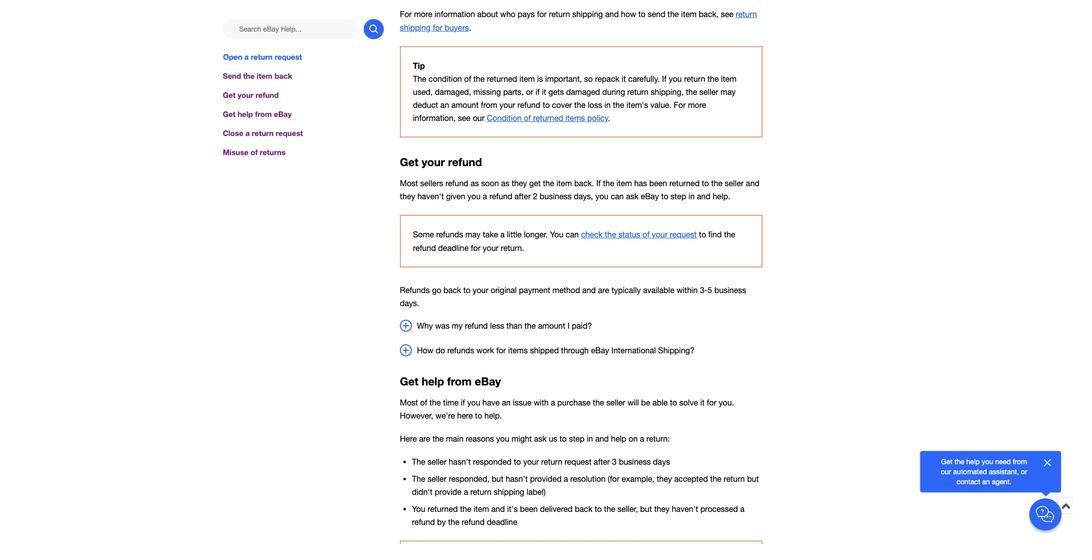 Task type: vqa. For each thing, say whether or not it's contained in the screenshot.
the bottommost business
yes



Task type: describe. For each thing, give the bounding box(es) containing it.
you inside you returned the item and it's been delivered back to the seller, but they haven't processed a refund by the refund deadline
[[412, 505, 425, 514]]

the inside dropdown button
[[525, 321, 536, 331]]

they inside you returned the item and it's been delivered back to the seller, but they haven't processed a refund by the refund deadline
[[654, 505, 670, 514]]

information
[[435, 10, 475, 19]]

back inside refunds go back to your original payment method and are typically available within 3-5 business days.
[[444, 286, 461, 295]]

request up the resolution
[[565, 458, 592, 467]]

you returned the item and it's been delivered back to the seller, but they haven't processed a refund by the refund deadline
[[412, 505, 745, 527]]

how do refunds work for items shipped through ebay international shipping?
[[417, 346, 695, 355]]

most for most of the time if you have an issue with a purchase the seller will be able to solve it for you. however, we're here to help.
[[400, 398, 418, 408]]

from up close a return request
[[255, 110, 272, 119]]

purchase
[[558, 398, 591, 408]]

misuse of returns link
[[223, 147, 384, 158]]

0 horizontal spatial may
[[465, 230, 481, 239]]

some
[[413, 230, 434, 239]]

the inside tip the condition of the returned item is important, so repack it carefully. if you return the item used, damaged, missing parts, or if it gets damaged during return shipping, the seller may deduct an amount from your refund to cover the loss in the item's value. for more information, see our
[[413, 74, 426, 83]]

loss
[[588, 100, 602, 109]]

see inside tip the condition of the returned item is important, so repack it carefully. if you return the item used, damaged, missing parts, or if it gets damaged during return shipping, the seller may deduct an amount from your refund to cover the loss in the item's value. for more information, see our
[[458, 114, 471, 123]]

refund left by
[[412, 518, 435, 527]]

seller inside tip the condition of the returned item is important, so repack it carefully. if you return the item used, damaged, missing parts, or if it gets damaged during return shipping, the seller may deduct an amount from your refund to cover the loss in the item's value. for more information, see our
[[700, 87, 719, 96]]

for inside return shipping for buyers
[[433, 23, 443, 32]]

you left might
[[496, 435, 509, 444]]

carefully.
[[628, 74, 660, 83]]

the for the seller responded, but hasn't provided a resolution (for example, they accepted the return but didn't provide a return shipping label)
[[412, 475, 425, 484]]

for inside most of the time if you have an issue with a purchase the seller will be able to solve it for you. however, we're here to help.
[[707, 398, 717, 408]]

you inside get the help you need from our automated assistant, or contact an agent.
[[982, 458, 993, 466]]

close a return request
[[223, 129, 303, 138]]

information,
[[413, 114, 456, 123]]

1 horizontal spatial see
[[721, 10, 734, 19]]

processed
[[701, 505, 738, 514]]

the inside get the help you need from our automated assistant, or contact an agent.
[[955, 458, 965, 466]]

send the item back link
[[223, 70, 384, 81]]

0 horizontal spatial step
[[569, 435, 585, 444]]

item inside you returned the item and it's been delivered back to the seller, but they haven't processed a refund by the refund deadline
[[474, 505, 489, 514]]

refund up given
[[446, 179, 469, 188]]

of inside tip the condition of the returned item is important, so repack it carefully. if you return the item used, damaged, missing parts, or if it gets damaged during return shipping, the seller may deduct an amount from your refund to cover the loss in the item's value. for more information, see our
[[464, 74, 471, 83]]

seller inside the seller responded, but hasn't provided a resolution (for example, they accepted the return but didn't provide a return shipping label)
[[428, 475, 447, 484]]

the seller responded, but hasn't provided a resolution (for example, they accepted the return but didn't provide a return shipping label)
[[412, 475, 759, 497]]

from inside tip the condition of the returned item is important, so repack it carefully. if you return the item used, damaged, missing parts, or if it gets damaged during return shipping, the seller may deduct an amount from your refund to cover the loss in the item's value. for more information, see our
[[481, 100, 497, 109]]

are inside refunds go back to your original payment method and are typically available within 3-5 business days.
[[598, 286, 609, 295]]

return shipping for buyers
[[400, 10, 757, 32]]

haven't inside you returned the item and it's been delivered back to the seller, but they haven't processed a refund by the refund deadline
[[672, 505, 698, 514]]

1 vertical spatial ask
[[534, 435, 547, 444]]

of for most of the time if you have an issue with a purchase the seller will be able to solve it for you. however, we're here to help.
[[420, 398, 427, 408]]

to find the refund deadline for your return.
[[413, 230, 736, 253]]

why was my refund less than the amount i paid? button
[[400, 320, 763, 333]]

method
[[553, 286, 580, 295]]

ask inside most sellers refund as soon as they get the item back. if the item has been returned to the seller and they haven't given you a refund after 2 business days, you can ask ebay to step in and help.
[[626, 192, 639, 201]]

available
[[643, 286, 675, 295]]

1 as from the left
[[471, 179, 479, 188]]

sellers
[[420, 179, 443, 188]]

refunds go back to your original payment method and are typically available within 3-5 business days.
[[400, 286, 746, 308]]

most sellers refund as soon as they get the item back. if the item has been returned to the seller and they haven't given you a refund after 2 business days, you can ask ebay to step in and help.
[[400, 179, 760, 201]]

a right close
[[246, 129, 250, 138]]

deduct
[[413, 100, 438, 109]]

get the help you need from our automated assistant, or contact an agent. tooltip
[[937, 457, 1032, 487]]

returned inside tip the condition of the returned item is important, so repack it carefully. if you return the item used, damaged, missing parts, or if it gets damaged during return shipping, the seller may deduct an amount from your refund to cover the loss in the item's value. for more information, see our
[[487, 74, 517, 83]]

or inside tip the condition of the returned item is important, so repack it carefully. if you return the item used, damaged, missing parts, or if it gets damaged during return shipping, the seller may deduct an amount from your refund to cover the loss in the item's value. for more information, see our
[[526, 87, 533, 96]]

how
[[417, 346, 434, 355]]

a right 'provided'
[[564, 475, 568, 484]]

the inside to find the refund deadline for your return.
[[724, 230, 736, 239]]

send the item back
[[223, 71, 292, 80]]

1 vertical spatial get help from ebay
[[400, 375, 501, 388]]

important,
[[545, 74, 582, 83]]

find
[[709, 230, 722, 239]]

0 horizontal spatial for
[[400, 10, 412, 19]]

in inside tip the condition of the returned item is important, so repack it carefully. if you return the item used, damaged, missing parts, or if it gets damaged during return shipping, the seller may deduct an amount from your refund to cover the loss in the item's value. for more information, see our
[[605, 100, 611, 109]]

here
[[457, 412, 473, 421]]

0 vertical spatial hasn't
[[449, 458, 471, 467]]

refund inside dropdown button
[[465, 321, 488, 331]]

you inside tip the condition of the returned item is important, so repack it carefully. if you return the item used, damaged, missing parts, or if it gets damaged during return shipping, the seller may deduct an amount from your refund to cover the loss in the item's value. for more information, see our
[[669, 74, 682, 83]]

from inside get the help you need from our automated assistant, or contact an agent.
[[1013, 458, 1027, 466]]

longer.
[[524, 230, 548, 239]]

amount inside tip the condition of the returned item is important, so repack it carefully. if you return the item used, damaged, missing parts, or if it gets damaged during return shipping, the seller may deduct an amount from your refund to cover the loss in the item's value. for more information, see our
[[451, 100, 479, 109]]

have
[[483, 398, 500, 408]]

reasons
[[466, 435, 494, 444]]

get for the get help from ebay link
[[223, 110, 236, 119]]

business inside most sellers refund as soon as they get the item back. if the item has been returned to the seller and they haven't given you a refund after 2 business days, you can ask ebay to step in and help.
[[540, 192, 572, 201]]

solve
[[680, 398, 698, 408]]

open
[[223, 52, 242, 61]]

example,
[[622, 475, 655, 484]]

0 vertical spatial more
[[414, 10, 432, 19]]

but inside you returned the item and it's been delivered back to the seller, but they haven't processed a refund by the refund deadline
[[640, 505, 652, 514]]

request left find
[[670, 230, 697, 239]]

from up the time
[[447, 375, 472, 388]]

help. inside most sellers refund as soon as they get the item back. if the item has been returned to the seller and they haven't given you a refund after 2 business days, you can ask ebay to step in and help.
[[713, 192, 730, 201]]

for inside to find the refund deadline for your return.
[[471, 243, 481, 253]]

you right days, at the top of the page
[[596, 192, 609, 201]]

the inside the seller responded, but hasn't provided a resolution (for example, they accepted the return but didn't provide a return shipping label)
[[710, 475, 722, 484]]

3-
[[700, 286, 708, 295]]

return shipping for buyers link
[[400, 10, 757, 32]]

days.
[[400, 299, 419, 308]]

a left little
[[500, 230, 505, 239]]

status
[[619, 230, 640, 239]]

issue
[[513, 398, 532, 408]]

a right on
[[640, 435, 644, 444]]

it's
[[507, 505, 518, 514]]

label)
[[527, 488, 546, 497]]

1 horizontal spatial business
[[619, 458, 651, 467]]

0 vertical spatial items
[[566, 114, 585, 123]]

used,
[[413, 87, 433, 96]]

0 horizontal spatial can
[[566, 230, 579, 239]]

get for get your refund link
[[223, 90, 236, 100]]

deadline inside to find the refund deadline for your return.
[[438, 243, 469, 253]]

why
[[417, 321, 433, 331]]

get for get the help you need from our automated assistant, or contact an agent. tooltip
[[941, 458, 953, 466]]

open a return request
[[223, 52, 302, 61]]

we're
[[436, 412, 455, 421]]

during
[[603, 87, 625, 96]]

responded,
[[449, 475, 490, 484]]

close a return request link
[[223, 128, 384, 139]]

send
[[648, 10, 666, 19]]

if inside tip the condition of the returned item is important, so repack it carefully. if you return the item used, damaged, missing parts, or if it gets damaged during return shipping, the seller may deduct an amount from your refund to cover the loss in the item's value. for more information, see our
[[662, 74, 667, 83]]

help up close
[[238, 110, 253, 119]]

my
[[452, 321, 463, 331]]

most for most sellers refund as soon as they get the item back. if the item has been returned to the seller and they haven't given you a refund after 2 business days, you can ask ebay to step in and help.
[[400, 179, 418, 188]]

help up the time
[[422, 375, 444, 388]]

parts,
[[503, 87, 524, 96]]

so
[[584, 74, 593, 83]]

get
[[529, 179, 541, 188]]

return:
[[647, 435, 670, 444]]

refund up soon
[[448, 156, 482, 169]]

by
[[437, 518, 446, 527]]

ebay up close a return request
[[274, 110, 292, 119]]

they left get
[[512, 179, 527, 188]]

an inside get the help you need from our automated assistant, or contact an agent.
[[983, 478, 990, 486]]

amount inside dropdown button
[[538, 321, 565, 331]]

might
[[512, 435, 532, 444]]

provided
[[530, 475, 562, 484]]

for right "pays"
[[537, 10, 547, 19]]

shipping inside return shipping for buyers
[[400, 23, 431, 32]]

why was my refund less than the amount i paid?
[[417, 321, 592, 331]]

2
[[533, 192, 538, 201]]

a right open
[[244, 52, 249, 61]]

help left on
[[611, 435, 627, 444]]

responded
[[473, 458, 512, 467]]

refund down soon
[[490, 192, 512, 201]]

2 horizontal spatial but
[[747, 475, 759, 484]]

days,
[[574, 192, 593, 201]]

3
[[612, 458, 617, 467]]

get the help you need from our automated assistant, or contact an agent.
[[941, 458, 1028, 486]]

about
[[477, 10, 498, 19]]

0 vertical spatial get your refund
[[223, 90, 279, 100]]

original
[[491, 286, 517, 295]]

tip
[[413, 61, 425, 70]]

the seller hasn't responded to your return request after 3 business days
[[412, 458, 670, 467]]

for inside tip the condition of the returned item is important, so repack it carefully. if you return the item used, damaged, missing parts, or if it gets damaged during return shipping, the seller may deduct an amount from your refund to cover the loss in the item's value. for more information, see our
[[674, 100, 686, 109]]

able
[[653, 398, 668, 408]]

refund down send the item back
[[256, 90, 279, 100]]

you inside most of the time if you have an issue with a purchase the seller will be able to solve it for you. however, we're here to help.
[[467, 398, 480, 408]]

check
[[581, 230, 603, 239]]

who
[[500, 10, 516, 19]]

didn't
[[412, 488, 433, 497]]

your inside refunds go back to your original payment method and are typically available within 3-5 business days.
[[473, 286, 489, 295]]

resolution
[[571, 475, 606, 484]]

seller,
[[618, 505, 638, 514]]

1 horizontal spatial it
[[622, 74, 626, 83]]



Task type: locate. For each thing, give the bounding box(es) containing it.
help inside get the help you need from our automated assistant, or contact an agent.
[[967, 458, 980, 466]]

1 horizontal spatial haven't
[[672, 505, 698, 514]]

your up 'provided'
[[523, 458, 539, 467]]

item's
[[627, 100, 648, 109]]

.
[[469, 23, 471, 32], [608, 114, 610, 123]]

refunds right the do on the left of the page
[[447, 346, 474, 355]]

haven't inside most sellers refund as soon as they get the item back. if the item has been returned to the seller and they haven't given you a refund after 2 business days, you can ask ebay to step in and help.
[[418, 192, 444, 201]]

1 vertical spatial it
[[542, 87, 546, 96]]

from right need
[[1013, 458, 1027, 466]]

close
[[223, 129, 244, 138]]

back,
[[699, 10, 719, 19]]

hasn't up label)
[[506, 475, 528, 484]]

1 horizontal spatial get help from ebay
[[400, 375, 501, 388]]

seller inside most of the time if you have an issue with a purchase the seller will be able to solve it for you. however, we're here to help.
[[607, 398, 625, 408]]

get your refund down send the item back
[[223, 90, 279, 100]]

1 vertical spatial if
[[596, 179, 601, 188]]

is
[[537, 74, 543, 83]]

amount left i
[[538, 321, 565, 331]]

haven't down the sellers
[[418, 192, 444, 201]]

with
[[534, 398, 549, 408]]

or right "parts,"
[[526, 87, 533, 96]]

refund inside tip the condition of the returned item is important, so repack it carefully. if you return the item used, damaged, missing parts, or if it gets damaged during return shipping, the seller may deduct an amount from your refund to cover the loss in the item's value. for more information, see our
[[518, 100, 541, 109]]

you left need
[[982, 458, 993, 466]]

or inside get the help you need from our automated assistant, or contact an agent.
[[1021, 468, 1028, 476]]

the down here
[[412, 458, 425, 467]]

you right longer.
[[550, 230, 564, 239]]

1 vertical spatial help.
[[485, 412, 502, 421]]

0 horizontal spatial if
[[596, 179, 601, 188]]

1 horizontal spatial you
[[550, 230, 564, 239]]

a right processed
[[740, 505, 745, 514]]

go
[[432, 286, 441, 295]]

1 horizontal spatial can
[[611, 192, 624, 201]]

misuse of returns
[[223, 148, 286, 157]]

refund right my
[[465, 321, 488, 331]]

back down open a return request link at the top of page
[[275, 71, 292, 80]]

1 horizontal spatial in
[[605, 100, 611, 109]]

0 vertical spatial amount
[[451, 100, 479, 109]]

business up example,
[[619, 458, 651, 467]]

0 horizontal spatial .
[[469, 23, 471, 32]]

repack
[[595, 74, 620, 83]]

ebay up have on the left bottom of the page
[[475, 375, 501, 388]]

our left condition
[[473, 114, 485, 123]]

for left buyers
[[433, 23, 443, 32]]

back right go
[[444, 286, 461, 295]]

get help from ebay
[[223, 110, 292, 119], [400, 375, 501, 388]]

been right has
[[649, 179, 667, 188]]

0 vertical spatial back
[[275, 71, 292, 80]]

a inside you returned the item and it's been delivered back to the seller, but they haven't processed a refund by the refund deadline
[[740, 505, 745, 514]]

1 vertical spatial been
[[520, 505, 538, 514]]

days
[[653, 458, 670, 467]]

the inside the seller responded, but hasn't provided a resolution (for example, they accepted the return but didn't provide a return shipping label)
[[412, 475, 425, 484]]

1 vertical spatial are
[[419, 435, 430, 444]]

0 horizontal spatial help.
[[485, 412, 502, 421]]

may inside tip the condition of the returned item is important, so repack it carefully. if you return the item used, damaged, missing parts, or if it gets damaged during return shipping, the seller may deduct an amount from your refund to cover the loss in the item's value. for more information, see our
[[721, 87, 736, 96]]

accepted
[[674, 475, 708, 484]]

ask
[[626, 192, 639, 201], [534, 435, 547, 444]]

get help from ebay up the time
[[400, 375, 501, 388]]

1 vertical spatial hasn't
[[506, 475, 528, 484]]

here
[[400, 435, 417, 444]]

0 vertical spatial haven't
[[418, 192, 444, 201]]

5
[[708, 286, 712, 295]]

you right given
[[468, 192, 481, 201]]

2 vertical spatial an
[[983, 478, 990, 486]]

a inside most of the time if you have an issue with a purchase the seller will be able to solve it for you. however, we're here to help.
[[551, 398, 555, 408]]

you up here
[[467, 398, 480, 408]]

0 vertical spatial you
[[550, 230, 564, 239]]

get your refund
[[223, 90, 279, 100], [400, 156, 482, 169]]

a inside most sellers refund as soon as they get the item back. if the item has been returned to the seller and they haven't given you a refund after 2 business days, you can ask ebay to step in and help.
[[483, 192, 487, 201]]

pays
[[518, 10, 535, 19]]

0 horizontal spatial or
[[526, 87, 533, 96]]

may
[[721, 87, 736, 96], [465, 230, 481, 239]]

from
[[481, 100, 497, 109], [255, 110, 272, 119], [447, 375, 472, 388], [1013, 458, 1027, 466]]

help.
[[713, 192, 730, 201], [485, 412, 502, 421]]

here are the main reasons you might ask us to step in and help on a return:
[[400, 435, 670, 444]]

1 horizontal spatial shipping
[[494, 488, 525, 497]]

0 vertical spatial refunds
[[436, 230, 463, 239]]

they inside the seller responded, but hasn't provided a resolution (for example, they accepted the return but didn't provide a return shipping label)
[[657, 475, 672, 484]]

been inside you returned the item and it's been delivered back to the seller, but they haven't processed a refund by the refund deadline
[[520, 505, 538, 514]]

for inside dropdown button
[[496, 346, 506, 355]]

1 vertical spatial step
[[569, 435, 585, 444]]

0 vertical spatial in
[[605, 100, 611, 109]]

1 vertical spatial in
[[689, 192, 695, 201]]

. down during
[[608, 114, 610, 123]]

from down missing
[[481, 100, 497, 109]]

shipping up tip
[[400, 23, 431, 32]]

of for condition of returned items policy .
[[524, 114, 531, 123]]

0 vertical spatial ask
[[626, 192, 639, 201]]

back
[[275, 71, 292, 80], [444, 286, 461, 295], [575, 505, 593, 514]]

help
[[238, 110, 253, 119], [422, 375, 444, 388], [611, 435, 627, 444], [967, 458, 980, 466]]

0 horizontal spatial get your refund
[[223, 90, 279, 100]]

an
[[440, 100, 449, 109], [502, 398, 511, 408], [983, 478, 990, 486]]

more right 'value.'
[[688, 100, 706, 109]]

1 horizontal spatial more
[[688, 100, 706, 109]]

your inside to find the refund deadline for your return.
[[483, 243, 499, 253]]

get help from ebay up close a return request
[[223, 110, 292, 119]]

deadline up go
[[438, 243, 469, 253]]

1 vertical spatial shipping
[[400, 23, 431, 32]]

than
[[507, 321, 522, 331]]

0 vertical spatial shipping
[[572, 10, 603, 19]]

if right the time
[[461, 398, 465, 408]]

shipping
[[572, 10, 603, 19], [400, 23, 431, 32], [494, 488, 525, 497]]

ebay down has
[[641, 192, 659, 201]]

if inside tip the condition of the returned item is important, so repack it carefully. if you return the item used, damaged, missing parts, or if it gets damaged during return shipping, the seller may deduct an amount from your refund to cover the loss in the item's value. for more information, see our
[[536, 87, 540, 96]]

as right soon
[[501, 179, 510, 188]]

0 vertical spatial most
[[400, 179, 418, 188]]

missing
[[474, 87, 501, 96]]

for
[[400, 10, 412, 19], [674, 100, 686, 109]]

given
[[446, 192, 465, 201]]

time
[[443, 398, 459, 408]]

if inside most sellers refund as soon as they get the item back. if the item has been returned to the seller and they haven't given you a refund after 2 business days, you can ask ebay to step in and help.
[[596, 179, 601, 188]]

can inside most sellers refund as soon as they get the item back. if the item has been returned to the seller and they haven't given you a refund after 2 business days, you can ask ebay to step in and help.
[[611, 192, 624, 201]]

see down damaged,
[[458, 114, 471, 123]]

1 vertical spatial more
[[688, 100, 706, 109]]

refund down "parts,"
[[518, 100, 541, 109]]

1 horizontal spatial if
[[662, 74, 667, 83]]

delivered
[[540, 505, 573, 514]]

and inside you returned the item and it's been delivered back to the seller, but they haven't processed a refund by the refund deadline
[[491, 505, 505, 514]]

an inside most of the time if you have an issue with a purchase the seller will be able to solve it for you. however, we're here to help.
[[502, 398, 511, 408]]

business
[[540, 192, 572, 201], [715, 286, 746, 295], [619, 458, 651, 467]]

business inside refunds go back to your original payment method and are typically available within 3-5 business days.
[[715, 286, 746, 295]]

to inside refunds go back to your original payment method and are typically available within 3-5 business days.
[[463, 286, 471, 295]]

to inside you returned the item and it's been delivered back to the seller, but they haven't processed a refund by the refund deadline
[[595, 505, 602, 514]]

0 vertical spatial get help from ebay
[[223, 110, 292, 119]]

0 horizontal spatial in
[[587, 435, 593, 444]]

a
[[244, 52, 249, 61], [246, 129, 250, 138], [483, 192, 487, 201], [500, 230, 505, 239], [551, 398, 555, 408], [640, 435, 644, 444], [564, 475, 568, 484], [464, 488, 468, 497], [740, 505, 745, 514]]

0 horizontal spatial our
[[473, 114, 485, 123]]

after left 3
[[594, 458, 610, 467]]

and inside refunds go back to your original payment method and are typically available within 3-5 business days.
[[582, 286, 596, 295]]

0 vertical spatial if
[[662, 74, 667, 83]]

can left 'check'
[[566, 230, 579, 239]]

get
[[223, 90, 236, 100], [223, 110, 236, 119], [400, 156, 419, 169], [400, 375, 419, 388], [941, 458, 953, 466]]

do
[[436, 346, 445, 355]]

step inside most sellers refund as soon as they get the item back. if the item has been returned to the seller and they haven't given you a refund after 2 business days, you can ask ebay to step in and help.
[[671, 192, 686, 201]]

shipping inside the seller responded, but hasn't provided a resolution (for example, they accepted the return but didn't provide a return shipping label)
[[494, 488, 525, 497]]

refund
[[256, 90, 279, 100], [518, 100, 541, 109], [448, 156, 482, 169], [446, 179, 469, 188], [490, 192, 512, 201], [413, 243, 436, 253], [465, 321, 488, 331], [412, 518, 435, 527], [462, 518, 485, 527]]

shipping?
[[658, 346, 695, 355]]

gets
[[549, 87, 564, 96]]

shipping up it's
[[494, 488, 525, 497]]

0 horizontal spatial been
[[520, 505, 538, 514]]

ebay right through
[[591, 346, 609, 355]]

of for misuse of returns
[[251, 148, 258, 157]]

hasn't inside the seller responded, but hasn't provided a resolution (for example, they accepted the return but didn't provide a return shipping label)
[[506, 475, 528, 484]]

returned inside you returned the item and it's been delivered back to the seller, but they haven't processed a refund by the refund deadline
[[428, 505, 458, 514]]

0 horizontal spatial deadline
[[438, 243, 469, 253]]

back down the seller responded, but hasn't provided a resolution (for example, they accepted the return but didn't provide a return shipping label)
[[575, 505, 593, 514]]

0 horizontal spatial you
[[412, 505, 425, 514]]

1 vertical spatial refunds
[[447, 346, 474, 355]]

has
[[634, 179, 647, 188]]

or right the assistant,
[[1021, 468, 1028, 476]]

a right with
[[551, 398, 555, 408]]

0 vertical spatial if
[[536, 87, 540, 96]]

0 horizontal spatial are
[[419, 435, 430, 444]]

condition
[[487, 114, 522, 123]]

1 vertical spatial you
[[412, 505, 425, 514]]

request
[[275, 52, 302, 61], [276, 129, 303, 138], [670, 230, 697, 239], [565, 458, 592, 467]]

0 horizontal spatial shipping
[[400, 23, 431, 32]]

(for
[[608, 475, 620, 484]]

assistant,
[[989, 468, 1019, 476]]

0 horizontal spatial an
[[440, 100, 449, 109]]

the up didn't in the left of the page
[[412, 475, 425, 484]]

send
[[223, 71, 241, 80]]

you
[[669, 74, 682, 83], [468, 192, 481, 201], [596, 192, 609, 201], [467, 398, 480, 408], [496, 435, 509, 444], [982, 458, 993, 466]]

deadline down it's
[[487, 518, 518, 527]]

open a return request link
[[223, 51, 384, 62]]

ask down has
[[626, 192, 639, 201]]

2 horizontal spatial business
[[715, 286, 746, 295]]

refund down the "some"
[[413, 243, 436, 253]]

2 horizontal spatial in
[[689, 192, 695, 201]]

can
[[611, 192, 624, 201], [566, 230, 579, 239]]

items
[[566, 114, 585, 123], [508, 346, 528, 355]]

1 vertical spatial our
[[941, 468, 952, 476]]

damaged,
[[435, 87, 471, 96]]

refund inside to find the refund deadline for your return.
[[413, 243, 436, 253]]

of right status
[[643, 230, 650, 239]]

they up the "some"
[[400, 192, 415, 201]]

refund right by
[[462, 518, 485, 527]]

1 vertical spatial back
[[444, 286, 461, 295]]

after inside most sellers refund as soon as they get the item back. if the item has been returned to the seller and they haven't given you a refund after 2 business days, you can ask ebay to step in and help.
[[515, 192, 531, 201]]

to inside to find the refund deadline for your return.
[[699, 230, 706, 239]]

little
[[507, 230, 522, 239]]

your right status
[[652, 230, 668, 239]]

ebay inside dropdown button
[[591, 346, 609, 355]]

0 horizontal spatial it
[[542, 87, 546, 96]]

seller inside most sellers refund as soon as they get the item back. if the item has been returned to the seller and they haven't given you a refund after 2 business days, you can ask ebay to step in and help.
[[725, 179, 744, 188]]

deadline inside you returned the item and it's been delivered back to the seller, but they haven't processed a refund by the refund deadline
[[487, 518, 518, 527]]

amount
[[451, 100, 479, 109], [538, 321, 565, 331]]

1 vertical spatial after
[[594, 458, 610, 467]]

request down the get help from ebay link
[[276, 129, 303, 138]]

1 horizontal spatial amount
[[538, 321, 565, 331]]

automated
[[953, 468, 987, 476]]

or
[[526, 87, 533, 96], [1021, 468, 1028, 476]]

shipping left how
[[572, 10, 603, 19]]

cover
[[552, 100, 572, 109]]

it inside most of the time if you have an issue with a purchase the seller will be able to solve it for you. however, we're here to help.
[[700, 398, 705, 408]]

are left typically
[[598, 286, 609, 295]]

0 horizontal spatial ask
[[534, 435, 547, 444]]

of up however,
[[420, 398, 427, 408]]

0 horizontal spatial amount
[[451, 100, 479, 109]]

items inside dropdown button
[[508, 346, 528, 355]]

most
[[400, 179, 418, 188], [400, 398, 418, 408]]

are right here
[[419, 435, 430, 444]]

your left original
[[473, 286, 489, 295]]

if inside most of the time if you have an issue with a purchase the seller will be able to solve it for you. however, we're here to help.
[[461, 398, 465, 408]]

paid?
[[572, 321, 592, 331]]

a down responded,
[[464, 488, 468, 497]]

0 vertical spatial business
[[540, 192, 572, 201]]

for left information
[[400, 10, 412, 19]]

to inside tip the condition of the returned item is important, so repack it carefully. if you return the item used, damaged, missing parts, or if it gets damaged during return shipping, the seller may deduct an amount from your refund to cover the loss in the item's value. for more information, see our
[[543, 100, 550, 109]]

refunds
[[400, 286, 430, 295]]

in
[[605, 100, 611, 109], [689, 192, 695, 201], [587, 435, 593, 444]]

0 vertical spatial .
[[469, 23, 471, 32]]

Search eBay Help... text field
[[223, 19, 358, 39]]

refunds inside dropdown button
[[447, 346, 474, 355]]

0 vertical spatial after
[[515, 192, 531, 201]]

1 horizontal spatial for
[[674, 100, 686, 109]]

0 vertical spatial an
[[440, 100, 449, 109]]

our inside tip the condition of the returned item is important, so repack it carefully. if you return the item used, damaged, missing parts, or if it gets damaged during return shipping, the seller may deduct an amount from your refund to cover the loss in the item's value. for more information, see our
[[473, 114, 485, 123]]

some refunds may take a little longer. you can check the status of your request
[[413, 230, 697, 239]]

help. down have on the left bottom of the page
[[485, 412, 502, 421]]

they right "seller,"
[[654, 505, 670, 514]]

for more information about who pays for return shipping and how to send the item back, see
[[400, 10, 736, 19]]

as
[[471, 179, 479, 188], [501, 179, 510, 188]]

it up during
[[622, 74, 626, 83]]

2 vertical spatial in
[[587, 435, 593, 444]]

back inside you returned the item and it's been delivered back to the seller, but they haven't processed a refund by the refund deadline
[[575, 505, 593, 514]]

help up 'automated'
[[967, 458, 980, 466]]

for down the shipping,
[[674, 100, 686, 109]]

1 horizontal spatial after
[[594, 458, 610, 467]]

they down days
[[657, 475, 672, 484]]

damaged
[[566, 87, 600, 96]]

you down didn't in the left of the page
[[412, 505, 425, 514]]

check the status of your request link
[[581, 230, 697, 239]]

help. inside most of the time if you have an issue with a purchase the seller will be able to solve it for you. however, we're here to help.
[[485, 412, 502, 421]]

an inside tip the condition of the returned item is important, so repack it carefully. if you return the item used, damaged, missing parts, or if it gets damaged during return shipping, the seller may deduct an amount from your refund to cover the loss in the item's value. for more information, see our
[[440, 100, 449, 109]]

1 horizontal spatial get your refund
[[400, 156, 482, 169]]

it left gets
[[542, 87, 546, 96]]

how do refunds work for items shipped through ebay international shipping? button
[[400, 345, 763, 357]]

your inside tip the condition of the returned item is important, so repack it carefully. if you return the item used, damaged, missing parts, or if it gets damaged during return shipping, the seller may deduct an amount from your refund to cover the loss in the item's value. for more information, see our
[[500, 100, 515, 109]]

1 vertical spatial see
[[458, 114, 471, 123]]

0 horizontal spatial business
[[540, 192, 572, 201]]

1 horizontal spatial step
[[671, 192, 686, 201]]

tip the condition of the returned item is important, so repack it carefully. if you return the item used, damaged, missing parts, or if it gets damaged during return shipping, the seller may deduct an amount from your refund to cover the loss in the item's value. for more information, see our
[[413, 61, 737, 123]]

1 vertical spatial or
[[1021, 468, 1028, 476]]

ebay inside most sellers refund as soon as they get the item back. if the item has been returned to the seller and they haven't given you a refund after 2 business days, you can ask ebay to step in and help.
[[641, 192, 659, 201]]

our inside get the help you need from our automated assistant, or contact an agent.
[[941, 468, 952, 476]]

0 vertical spatial our
[[473, 114, 485, 123]]

refunds
[[436, 230, 463, 239], [447, 346, 474, 355]]

condition of returned items policy .
[[487, 114, 610, 123]]

buyers
[[445, 23, 469, 32]]

your
[[238, 90, 254, 100], [500, 100, 515, 109], [422, 156, 445, 169], [652, 230, 668, 239], [483, 243, 499, 253], [473, 286, 489, 295], [523, 458, 539, 467]]

1 vertical spatial items
[[508, 346, 528, 355]]

of right condition
[[524, 114, 531, 123]]

0 vertical spatial or
[[526, 87, 533, 96]]

as left soon
[[471, 179, 479, 188]]

value.
[[651, 100, 672, 109]]

can right days, at the top of the page
[[611, 192, 624, 201]]

1 horizontal spatial help.
[[713, 192, 730, 201]]

0 horizontal spatial items
[[508, 346, 528, 355]]

your down take
[[483, 243, 499, 253]]

1 vertical spatial amount
[[538, 321, 565, 331]]

2 most from the top
[[400, 398, 418, 408]]

2 horizontal spatial an
[[983, 478, 990, 486]]

for left you.
[[707, 398, 717, 408]]

request up send the item back link
[[275, 52, 302, 61]]

condition
[[429, 74, 462, 83]]

0 horizontal spatial haven't
[[418, 192, 444, 201]]

business right 5
[[715, 286, 746, 295]]

1 horizontal spatial been
[[649, 179, 667, 188]]

0 horizontal spatial but
[[492, 475, 504, 484]]

how
[[621, 10, 636, 19]]

. down information
[[469, 23, 471, 32]]

get inside get the help you need from our automated assistant, or contact an agent.
[[941, 458, 953, 466]]

most inside most of the time if you have an issue with a purchase the seller will be able to solve it for you. however, we're here to help.
[[400, 398, 418, 408]]

your up the sellers
[[422, 156, 445, 169]]

get your refund link
[[223, 89, 384, 101]]

2 vertical spatial back
[[575, 505, 593, 514]]

for right work
[[496, 346, 506, 355]]

most inside most sellers refund as soon as they get the item back. if the item has been returned to the seller and they haven't given you a refund after 2 business days, you can ask ebay to step in and help.
[[400, 179, 418, 188]]

been inside most sellers refund as soon as they get the item back. if the item has been returned to the seller and they haven't given you a refund after 2 business days, you can ask ebay to step in and help.
[[649, 179, 667, 188]]

1 horizontal spatial .
[[608, 114, 610, 123]]

get your refund up the sellers
[[400, 156, 482, 169]]

1 most from the top
[[400, 179, 418, 188]]

hasn't
[[449, 458, 471, 467], [506, 475, 528, 484]]

if up the shipping,
[[662, 74, 667, 83]]

hasn't up responded,
[[449, 458, 471, 467]]

more left information
[[414, 10, 432, 19]]

2 as from the left
[[501, 179, 510, 188]]

0 vertical spatial it
[[622, 74, 626, 83]]

2 horizontal spatial it
[[700, 398, 705, 408]]

your down send the item back
[[238, 90, 254, 100]]

shipping,
[[651, 87, 684, 96]]

typically
[[612, 286, 641, 295]]

returned inside most sellers refund as soon as they get the item back. if the item has been returned to the seller and they haven't given you a refund after 2 business days, you can ask ebay to step in and help.
[[670, 179, 700, 188]]

of inside most of the time if you have an issue with a purchase the seller will be able to solve it for you. however, we're here to help.
[[420, 398, 427, 408]]

been right it's
[[520, 505, 538, 514]]

2 horizontal spatial back
[[575, 505, 593, 514]]

of up damaged,
[[464, 74, 471, 83]]

1 vertical spatial deadline
[[487, 518, 518, 527]]

0 vertical spatial been
[[649, 179, 667, 188]]

back.
[[574, 179, 594, 188]]

through
[[561, 346, 589, 355]]

items down than
[[508, 346, 528, 355]]

1 horizontal spatial an
[[502, 398, 511, 408]]

returned down cover
[[533, 114, 563, 123]]

in inside most sellers refund as soon as they get the item back. if the item has been returned to the seller and they haven't given you a refund after 2 business days, you can ask ebay to step in and help.
[[689, 192, 695, 201]]

more inside tip the condition of the returned item is important, so repack it carefully. if you return the item used, damaged, missing parts, or if it gets damaged during return shipping, the seller may deduct an amount from your refund to cover the loss in the item's value. for more information, see our
[[688, 100, 706, 109]]

for left return.
[[471, 243, 481, 253]]

return inside return shipping for buyers
[[736, 10, 757, 19]]

1 vertical spatial get your refund
[[400, 156, 482, 169]]

1 vertical spatial the
[[412, 458, 425, 467]]

1 vertical spatial may
[[465, 230, 481, 239]]

the for the seller hasn't responded to your return request after 3 business days
[[412, 458, 425, 467]]

items down cover
[[566, 114, 585, 123]]

1 vertical spatial for
[[674, 100, 686, 109]]

1 horizontal spatial are
[[598, 286, 609, 295]]

returned up "parts,"
[[487, 74, 517, 83]]



